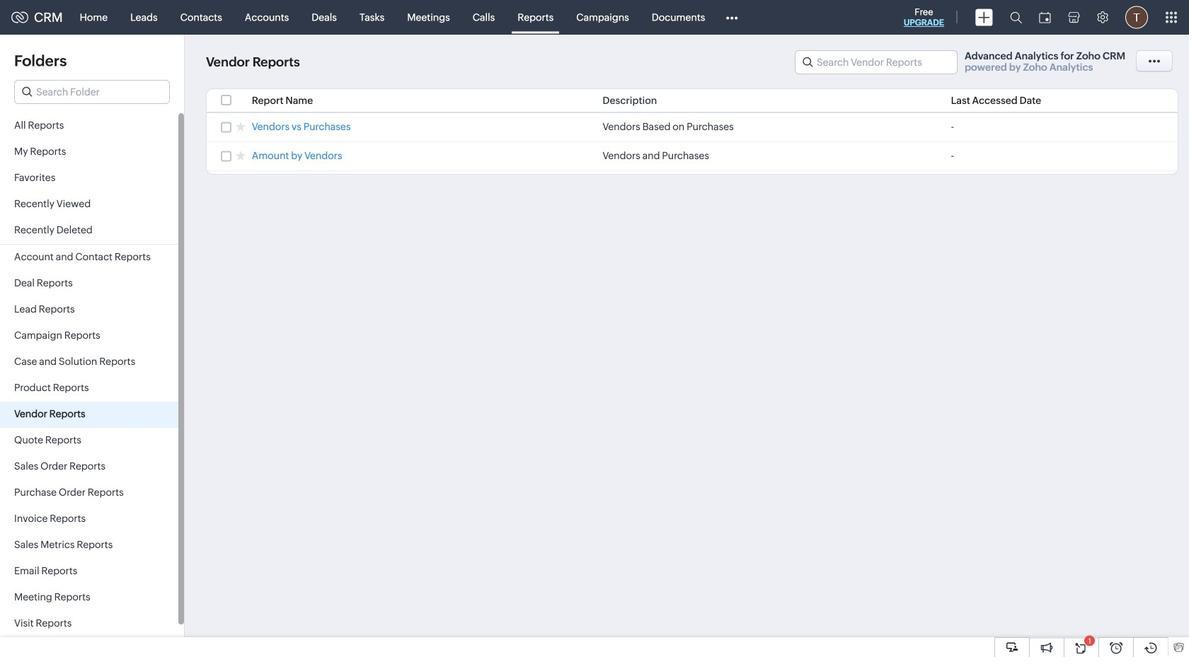 Task type: locate. For each thing, give the bounding box(es) containing it.
create menu image
[[976, 9, 993, 26]]

logo image
[[11, 12, 28, 23]]

Search Vendor Reports text field
[[796, 51, 957, 74]]

profile element
[[1117, 0, 1157, 34]]



Task type: vqa. For each thing, say whether or not it's contained in the screenshot.
Search element
yes



Task type: describe. For each thing, give the bounding box(es) containing it.
Other Modules field
[[717, 6, 747, 29]]

Search Folder text field
[[15, 81, 169, 103]]

calendar image
[[1039, 12, 1051, 23]]

search element
[[1002, 0, 1031, 35]]

search image
[[1010, 11, 1022, 23]]

create menu element
[[967, 0, 1002, 34]]

profile image
[[1126, 6, 1148, 29]]



